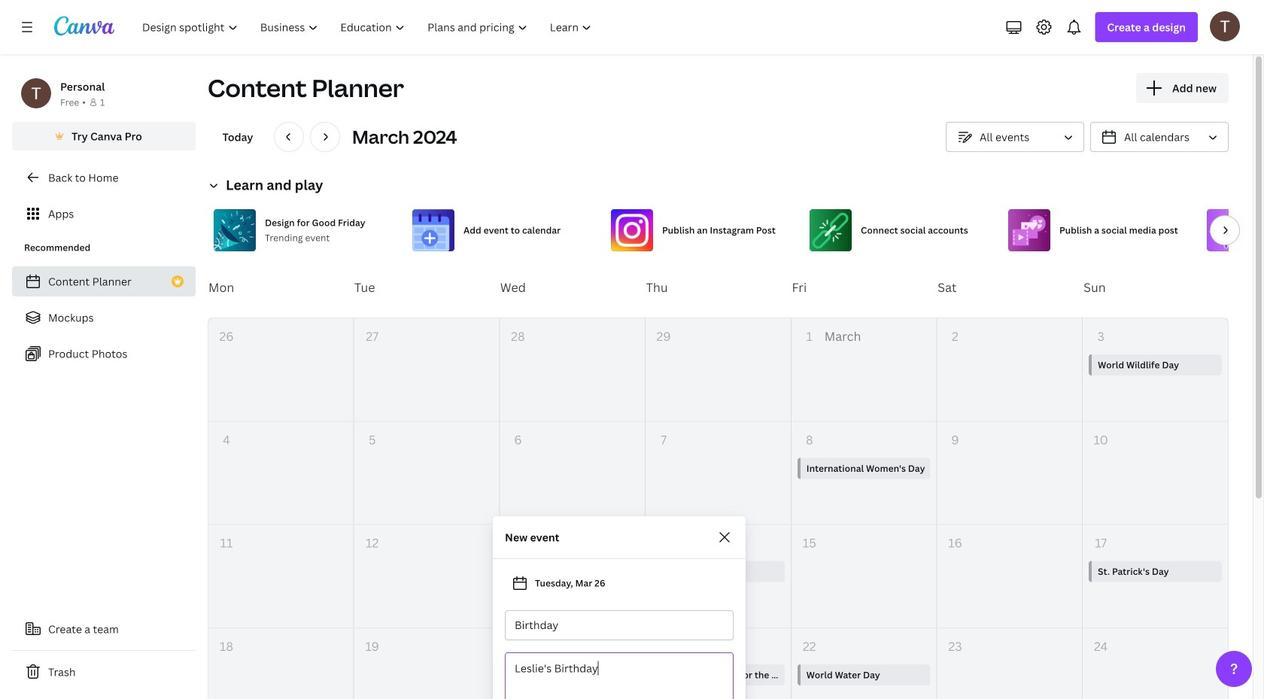 Task type: describe. For each thing, give the bounding box(es) containing it.
tuesday column header
[[354, 257, 499, 318]]

sunday column header
[[1083, 257, 1229, 318]]

terry turtle image
[[1210, 11, 1240, 41]]

thursday column header
[[645, 257, 791, 318]]

Add description text field
[[506, 653, 733, 699]]

monday column header
[[208, 257, 354, 318]]



Task type: vqa. For each thing, say whether or not it's contained in the screenshot.
Photo From Pexels
no



Task type: locate. For each thing, give the bounding box(es) containing it.
None button
[[946, 122, 1084, 152], [1090, 122, 1229, 152], [946, 122, 1084, 152], [1090, 122, 1229, 152]]

saturday column header
[[937, 257, 1083, 318]]

row
[[208, 257, 1229, 318], [208, 318, 1228, 422], [208, 422, 1228, 525], [208, 525, 1228, 628], [208, 628, 1228, 699]]

Add title text field
[[515, 611, 724, 640]]

list
[[12, 266, 196, 369]]

wednesday column header
[[499, 257, 645, 318]]

friday column header
[[791, 257, 937, 318]]

top level navigation element
[[132, 12, 605, 42]]



